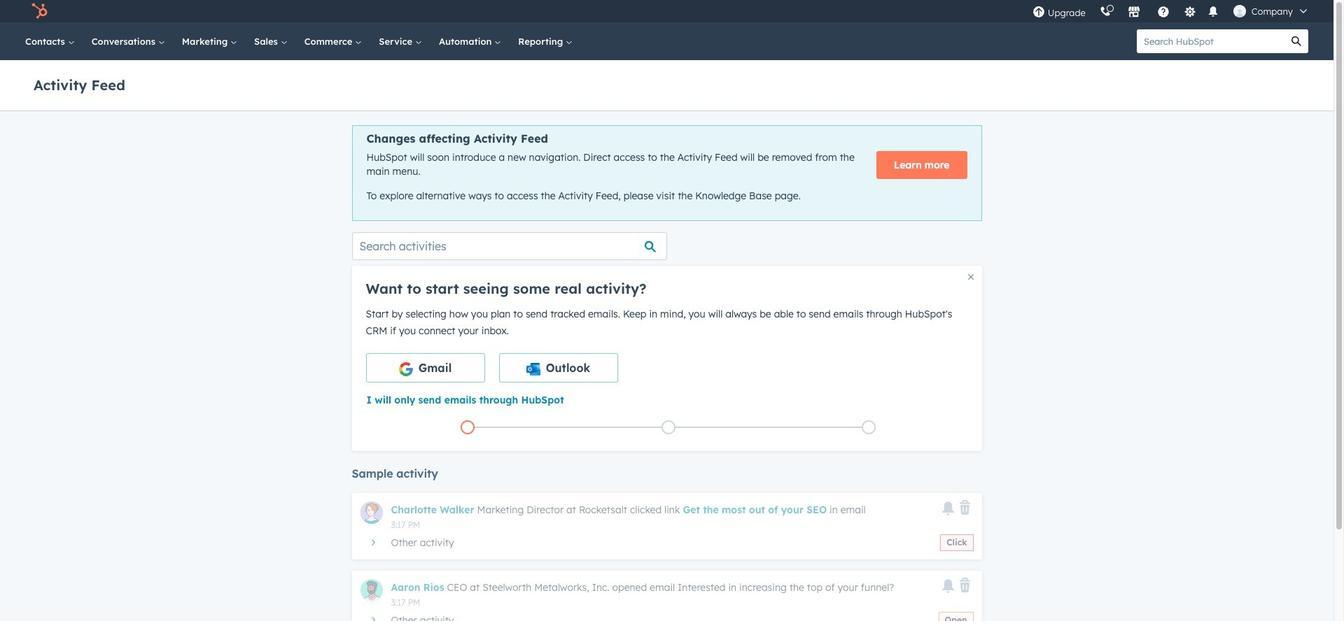 Task type: vqa. For each thing, say whether or not it's contained in the screenshot.
Link opens in a new window image
no



Task type: describe. For each thing, give the bounding box(es) containing it.
marketplaces image
[[1128, 6, 1141, 19]]

Search activities search field
[[352, 232, 667, 260]]

onboarding.steps.finalstep.title image
[[866, 425, 873, 432]]

close image
[[968, 274, 974, 280]]



Task type: locate. For each thing, give the bounding box(es) containing it.
Search HubSpot search field
[[1137, 29, 1285, 53]]

list
[[367, 418, 970, 438]]

None checkbox
[[366, 354, 485, 383], [499, 354, 618, 383], [366, 354, 485, 383], [499, 354, 618, 383]]

menu
[[1026, 0, 1317, 22]]

jacob simon image
[[1234, 5, 1246, 18]]

onboarding.steps.sendtrackedemailingmail.title image
[[665, 425, 672, 432]]



